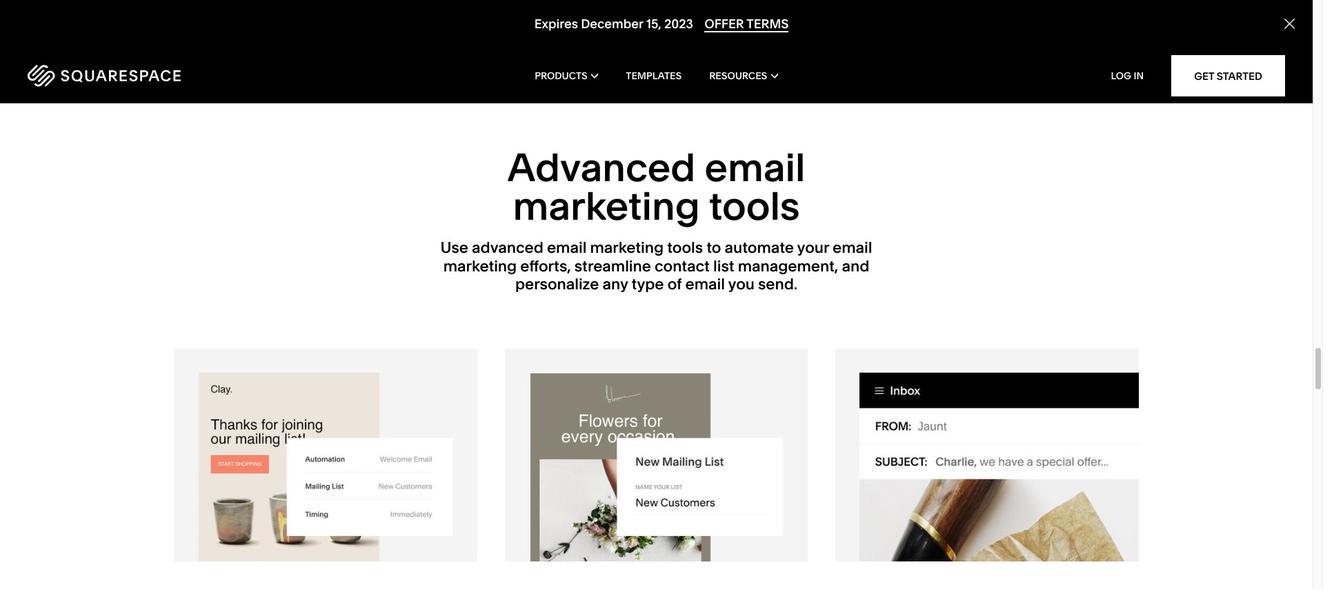 Task type: vqa. For each thing, say whether or not it's contained in the screenshot.
And
yes



Task type: locate. For each thing, give the bounding box(es) containing it.
easy
[[85, 55, 112, 71]]

email
[[705, 144, 805, 191], [547, 239, 587, 257], [833, 239, 872, 257], [685, 275, 725, 294]]

with
[[212, 40, 237, 56]]

personalize
[[515, 275, 599, 294]]

1 vertical spatial to
[[707, 239, 721, 257]]

offer
[[705, 16, 744, 32]]

1 horizontal spatial to
[[707, 239, 721, 257]]

marketing up streamline
[[513, 183, 700, 230]]

any
[[603, 275, 628, 294]]

your
[[240, 40, 266, 56], [797, 239, 829, 257]]

management,
[[738, 257, 839, 276]]

expires december 15, 2023
[[534, 16, 693, 32]]

vs.
[[202, 55, 218, 71]]

15,
[[646, 16, 662, 32]]

your inside use advanced email marketing tools to automate your email marketing efforts, streamline contact list management, and personalize any type of email you send.
[[797, 239, 829, 257]]

to inside the email analytics work in tandem with your website's analytics, making it easy to see organic vs. marketing traffic.
[[115, 55, 127, 71]]

0 vertical spatial your
[[240, 40, 266, 56]]

expires
[[534, 16, 578, 32]]

0 horizontal spatial your
[[240, 40, 266, 56]]

advanced
[[472, 239, 544, 257]]

making
[[28, 55, 71, 71]]

marketing right "vs."
[[221, 55, 281, 71]]

marketing inside the email analytics work in tandem with your website's analytics, making it easy to see organic vs. marketing traffic.
[[221, 55, 281, 71]]

log
[[1111, 70, 1132, 82]]

to
[[115, 55, 127, 71], [707, 239, 721, 257]]

terms
[[747, 16, 789, 32]]

1 vertical spatial tools
[[667, 239, 703, 257]]

0 vertical spatial tools
[[709, 183, 800, 230]]

tools
[[709, 183, 800, 230], [667, 239, 703, 257]]

tools up of at the top right of the page
[[667, 239, 703, 257]]

to left 'automate'
[[707, 239, 721, 257]]

tools inside use advanced email marketing tools to automate your email marketing efforts, streamline contact list management, and personalize any type of email you send.
[[667, 239, 703, 257]]

log             in link
[[1111, 70, 1144, 82]]

0 horizontal spatial tools
[[667, 239, 703, 257]]

templates link
[[626, 48, 682, 103]]

analytics
[[63, 40, 115, 56]]

get started link
[[1172, 55, 1285, 97]]

0 horizontal spatial to
[[115, 55, 127, 71]]

you
[[728, 275, 755, 294]]

marketing up any
[[590, 239, 664, 257]]

1 horizontal spatial your
[[797, 239, 829, 257]]

send.
[[758, 275, 798, 294]]

squarespace logo image
[[28, 65, 181, 87]]

advanced
[[508, 144, 696, 191]]

marketing
[[221, 55, 281, 71], [513, 183, 700, 230], [590, 239, 664, 257], [443, 257, 517, 276]]

get started
[[1194, 69, 1263, 82]]

traffic.
[[284, 55, 321, 71]]

automate
[[725, 239, 794, 257]]

tools up 'automate'
[[709, 183, 800, 230]]

products
[[535, 70, 588, 82]]

your right with
[[240, 40, 266, 56]]

to left the see
[[115, 55, 127, 71]]

personalized email image
[[836, 349, 1139, 562]]

and
[[842, 257, 870, 276]]

1 horizontal spatial tools
[[709, 183, 800, 230]]

offer terms link
[[705, 16, 789, 33]]

your left 'and' on the right
[[797, 239, 829, 257]]

resources
[[709, 70, 767, 82]]

0 vertical spatial to
[[115, 55, 127, 71]]

1 vertical spatial your
[[797, 239, 829, 257]]

streamline
[[575, 257, 651, 276]]

get
[[1194, 69, 1215, 82]]

squarespace logo link
[[28, 65, 279, 87]]

log             in
[[1111, 70, 1144, 82]]



Task type: describe. For each thing, give the bounding box(es) containing it.
list
[[713, 257, 734, 276]]

organic
[[154, 55, 199, 71]]

december
[[581, 16, 643, 32]]

marketing inside advanced email marketing tools
[[513, 183, 700, 230]]

see
[[130, 55, 151, 71]]

to inside use advanced email marketing tools to automate your email marketing efforts, streamline contact list management, and personalize any type of email you send.
[[707, 239, 721, 257]]

type
[[632, 275, 664, 294]]

contact
[[655, 257, 710, 276]]

website's
[[269, 40, 324, 56]]

email inside advanced email marketing tools
[[705, 144, 805, 191]]

automation ui image
[[174, 349, 477, 562]]

email analytics work in tandem with your website's analytics, making it easy to see organic vs. marketing traffic.
[[28, 40, 383, 71]]

efforts,
[[520, 257, 571, 276]]

products button
[[535, 48, 598, 103]]

in
[[150, 40, 161, 56]]

of
[[668, 275, 682, 294]]

marketing left "efforts,"
[[443, 257, 517, 276]]

templates
[[626, 70, 682, 82]]

in
[[1134, 70, 1144, 82]]

2023
[[664, 16, 693, 32]]

use
[[441, 239, 468, 257]]

resources button
[[709, 48, 778, 103]]

offer terms
[[705, 16, 789, 32]]

your inside the email analytics work in tandem with your website's analytics, making it easy to see organic vs. marketing traffic.
[[240, 40, 266, 56]]

sender details ui image
[[505, 349, 808, 562]]

email
[[28, 40, 60, 56]]

analytics,
[[327, 40, 383, 56]]

advanced email marketing tools
[[508, 144, 805, 230]]

tandem
[[164, 40, 209, 56]]

rug product image
[[651, 0, 1313, 98]]

use advanced email marketing tools to automate your email marketing efforts, streamline contact list management, and personalize any type of email you send.
[[441, 239, 872, 294]]

it
[[74, 55, 82, 71]]

work
[[118, 40, 147, 56]]

started
[[1217, 69, 1263, 82]]

tools inside advanced email marketing tools
[[709, 183, 800, 230]]



